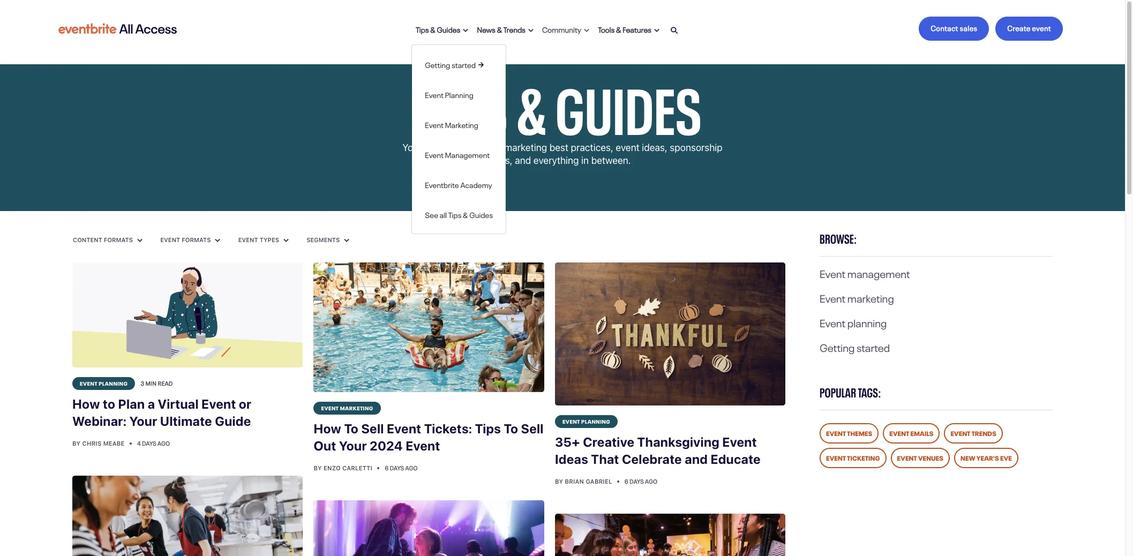 Task type: locate. For each thing, give the bounding box(es) containing it.
event inside your one-stop shop for marketing best practices, event ideas, sponsorship tips, and everything in between.
[[616, 142, 640, 153]]

getting started for 'getting started' link to the right
[[820, 339, 891, 355]]

0 vertical spatial getting started
[[425, 59, 476, 69]]

your left one-
[[403, 142, 422, 153]]

0 vertical spatial marketing
[[504, 142, 547, 153]]

1 horizontal spatial by
[[314, 465, 322, 472]]

getting started up event planning
[[425, 59, 476, 69]]

1 vertical spatial your
[[129, 414, 157, 429]]

arrow image
[[344, 238, 350, 243]]

6 days ago down celebrate
[[625, 477, 658, 486]]

2 formats from the left
[[182, 236, 211, 243]]

sell up 2024
[[362, 421, 384, 436]]

plan
[[118, 396, 145, 411]]

arrow image for community
[[585, 28, 590, 33]]

1 vertical spatial event marketing link
[[314, 402, 381, 415]]

1 vertical spatial and
[[685, 452, 708, 467]]

by for how to plan a virtual event or webinar: your ultimate guide
[[72, 440, 81, 447]]

1 horizontal spatial 6 days ago
[[625, 477, 658, 486]]

3
[[141, 379, 144, 387]]

ultimate
[[160, 414, 212, 429]]

arrow image for event formats
[[215, 238, 221, 243]]

6 for thanksgiving
[[625, 477, 629, 486]]

1 vertical spatial getting started
[[820, 339, 891, 355]]

& right "news"
[[497, 23, 502, 34]]

1 vertical spatial marketing
[[848, 289, 895, 306]]

carletti
[[343, 465, 373, 472]]

1 vertical spatial how
[[314, 421, 342, 436]]

how inside the how to sell event tickets: tips to sell out your 2024 event
[[314, 421, 342, 436]]

arrow image inside the content formats dropdown button
[[137, 238, 143, 243]]

& left 'best'
[[517, 56, 547, 151]]

6
[[385, 464, 389, 472], [625, 477, 629, 486]]

days down 2024
[[390, 464, 404, 472]]

planning
[[848, 314, 887, 330], [99, 379, 128, 387], [582, 418, 611, 425]]

management
[[848, 265, 911, 281]]

arrow image
[[585, 28, 590, 33], [479, 62, 484, 67]]

1 horizontal spatial event marketing link
[[820, 289, 895, 306]]

1 vertical spatial event marketing
[[321, 404, 374, 412]]

1 horizontal spatial getting started
[[820, 339, 891, 355]]

1 horizontal spatial event
[[1033, 22, 1052, 33]]

started for the left 'getting started' link
[[452, 59, 476, 69]]

6 days ago down 2024
[[385, 464, 418, 472]]

6 days ago for sell
[[385, 464, 418, 472]]

days down celebrate
[[630, 477, 644, 486]]

1 vertical spatial guides
[[556, 56, 702, 151]]

arrow image
[[463, 28, 469, 33], [529, 28, 534, 33], [655, 28, 660, 33]]

eve
[[1001, 453, 1013, 463]]

2 vertical spatial ago
[[645, 477, 658, 486]]

0 horizontal spatial event marketing link
[[314, 402, 381, 415]]

1 horizontal spatial arrow image
[[215, 238, 221, 243]]

arrow image for trends
[[529, 28, 534, 33]]

1 vertical spatial getting
[[820, 339, 855, 355]]

event planning link up to
[[72, 377, 135, 390]]

getting started up popular tags:
[[820, 339, 891, 355]]

guides
[[437, 23, 461, 34], [556, 56, 702, 151], [470, 209, 493, 220]]

how for how to plan a virtual event or webinar: your ultimate guide
[[72, 396, 100, 411]]

arrow image inside tips & guides 'link'
[[463, 28, 469, 33]]

tips inside the how to sell event tickets: tips to sell out your 2024 event
[[475, 421, 501, 436]]

1 vertical spatial planning
[[99, 379, 128, 387]]

started
[[452, 59, 476, 69], [857, 339, 891, 355]]

&
[[431, 23, 436, 34], [497, 23, 502, 34], [617, 23, 622, 34], [517, 56, 547, 151], [463, 209, 468, 220]]

tips & guides
[[416, 23, 461, 34], [424, 56, 702, 151]]

event ticketing link
[[820, 448, 887, 469]]

arrow image inside tools & features link
[[655, 28, 660, 33]]

marketing up tips,
[[504, 142, 547, 153]]

0 horizontal spatial event
[[616, 142, 640, 153]]

2 horizontal spatial your
[[403, 142, 422, 153]]

formats inside dropdown button
[[104, 236, 133, 243]]

1 horizontal spatial 6
[[625, 477, 629, 486]]

1 vertical spatial event planning
[[80, 379, 128, 387]]

1 horizontal spatial getting
[[820, 339, 855, 355]]

your
[[403, 142, 422, 153], [129, 414, 157, 429], [339, 439, 367, 454]]

0 vertical spatial getting
[[425, 59, 451, 69]]

1 horizontal spatial planning
[[582, 418, 611, 425]]

sell left 35+
[[521, 421, 544, 436]]

2 vertical spatial planning
[[582, 418, 611, 425]]

your inside your one-stop shop for marketing best practices, event ideas, sponsorship tips, and everything in between.
[[403, 142, 422, 153]]

1 horizontal spatial arrow image
[[529, 28, 534, 33]]

creative
[[583, 435, 635, 450]]

0 horizontal spatial formats
[[104, 236, 133, 243]]

event venues
[[898, 453, 944, 463]]

1 horizontal spatial days
[[390, 464, 404, 472]]

by left enzo
[[314, 465, 322, 472]]

logo eventbrite image
[[57, 19, 179, 38]]

& for tools & features link
[[617, 23, 622, 34]]

& right the tools
[[617, 23, 622, 34]]

your one-stop shop for marketing best practices, event ideas, sponsorship tips, and everything in between.
[[403, 142, 723, 166]]

event up the between.
[[616, 142, 640, 153]]

1 horizontal spatial event marketing
[[820, 289, 895, 306]]

2 vertical spatial event planning
[[563, 418, 611, 425]]

35+
[[555, 435, 581, 450]]

arrow image left the tools
[[585, 28, 590, 33]]

2 horizontal spatial marketing
[[848, 289, 895, 306]]

event planning link down event management link
[[820, 314, 887, 330]]

1 vertical spatial started
[[857, 339, 891, 355]]

by left brian
[[555, 478, 564, 485]]

getting started for the left 'getting started' link
[[425, 59, 476, 69]]

1 horizontal spatial ago
[[406, 464, 418, 472]]

your down a
[[129, 414, 157, 429]]

2 arrow image from the left
[[215, 238, 221, 243]]

arrow image down "news"
[[479, 62, 484, 67]]

1 vertical spatial 6
[[625, 477, 629, 486]]

marketing up 2024
[[340, 404, 374, 412]]

management
[[445, 149, 490, 159]]

2 horizontal spatial arrow image
[[655, 28, 660, 33]]

0 horizontal spatial arrow image
[[137, 238, 143, 243]]

popular
[[820, 382, 857, 401]]

and down thanksgiving
[[685, 452, 708, 467]]

1 horizontal spatial how
[[314, 421, 342, 436]]

1 arrow image from the left
[[463, 28, 469, 33]]

sponsorship
[[670, 142, 723, 153]]

trends
[[972, 428, 997, 438]]

arrow image
[[137, 238, 143, 243], [215, 238, 221, 243], [284, 238, 289, 243]]

3 arrow image from the left
[[284, 238, 289, 243]]

event themes link
[[820, 424, 879, 444]]

event marketing link
[[820, 289, 895, 306], [314, 402, 381, 415]]

arrow image left search icon
[[655, 28, 660, 33]]

1 vertical spatial arrow image
[[479, 62, 484, 67]]

1 horizontal spatial arrow image
[[585, 28, 590, 33]]

formats
[[104, 236, 133, 243], [182, 236, 211, 243]]

days right 4
[[142, 439, 156, 447]]

arrow image inside community link
[[585, 28, 590, 33]]

venues
[[919, 453, 944, 463]]

0 horizontal spatial getting started link
[[412, 54, 506, 74]]

0 vertical spatial 6 days ago
[[385, 464, 418, 472]]

2 vertical spatial by
[[555, 478, 564, 485]]

1 arrow image from the left
[[137, 238, 143, 243]]

content formats
[[73, 236, 135, 243]]

celebrate
[[622, 452, 682, 467]]

event planning link up 35+
[[555, 416, 618, 429]]

0 vertical spatial planning
[[848, 314, 887, 330]]

educate
[[711, 452, 761, 467]]

0 vertical spatial ago
[[158, 439, 170, 447]]

arrow image for getting started
[[479, 62, 484, 67]]

event
[[425, 89, 444, 99], [425, 119, 444, 129], [425, 149, 444, 159], [160, 236, 180, 243], [238, 236, 258, 243], [820, 265, 846, 281], [820, 289, 846, 306], [820, 314, 846, 330], [80, 379, 98, 387], [202, 396, 236, 411], [321, 404, 339, 412], [563, 418, 580, 425], [387, 421, 422, 436], [827, 428, 847, 438], [890, 428, 910, 438], [951, 428, 971, 438], [723, 435, 757, 450], [406, 439, 440, 454], [827, 453, 847, 463], [898, 453, 918, 463]]

1 formats from the left
[[104, 236, 133, 243]]

0 vertical spatial guides
[[437, 23, 461, 34]]

getting up event planning
[[425, 59, 451, 69]]

0 horizontal spatial and
[[515, 155, 531, 166]]

by left chris
[[72, 440, 81, 447]]

started up planning
[[452, 59, 476, 69]]

0 vertical spatial getting started link
[[412, 54, 506, 74]]

0 vertical spatial by
[[72, 440, 81, 447]]

how up out
[[314, 421, 342, 436]]

ago right 4
[[158, 439, 170, 447]]

1 horizontal spatial event planning
[[563, 418, 611, 425]]

how to sell event tickets: tips to sell out your 2024 event link
[[314, 415, 545, 461]]

arrow image inside 'getting started' link
[[479, 62, 484, 67]]

1 vertical spatial 6 days ago
[[625, 477, 658, 486]]

thanksgiving
[[638, 435, 720, 450]]

1 vertical spatial event
[[616, 142, 640, 153]]

3 arrow image from the left
[[655, 28, 660, 33]]

ago down how to sell event tickets: tips to sell out your 2024 event link
[[406, 464, 418, 472]]

arrow image right types
[[284, 238, 289, 243]]

1 horizontal spatial formats
[[182, 236, 211, 243]]

0 horizontal spatial sell
[[362, 421, 384, 436]]

2 horizontal spatial arrow image
[[284, 238, 289, 243]]

2 horizontal spatial event planning link
[[820, 314, 887, 330]]

event marketing up out
[[321, 404, 374, 412]]

tips inside 'link'
[[416, 23, 429, 34]]

days for ultimate
[[142, 439, 156, 447]]

6 right gabriel
[[625, 477, 629, 486]]

event planning up to
[[80, 379, 128, 387]]

2 to from the left
[[504, 421, 518, 436]]

planning up the creative
[[582, 418, 611, 425]]

contact
[[931, 22, 959, 33]]

1 horizontal spatial sell
[[521, 421, 544, 436]]

0 horizontal spatial getting started
[[425, 59, 476, 69]]

0 vertical spatial event planning link
[[820, 314, 887, 330]]

event planning link
[[412, 84, 506, 104]]

getting started
[[425, 59, 476, 69], [820, 339, 891, 355]]

by brian gabriel
[[555, 478, 614, 485]]

year's
[[977, 453, 1000, 463]]

tips
[[416, 23, 429, 34], [424, 56, 508, 151], [449, 209, 462, 220], [475, 421, 501, 436]]

started up tags:
[[857, 339, 891, 355]]

0 vertical spatial event marketing link
[[820, 289, 895, 306]]

getting
[[425, 59, 451, 69], [820, 339, 855, 355]]

1 horizontal spatial your
[[339, 439, 367, 454]]

event inside popup button
[[238, 236, 258, 243]]

academy
[[461, 179, 493, 190]]

event ticketing
[[827, 453, 881, 463]]

0 horizontal spatial ago
[[158, 439, 170, 447]]

started for 'getting started' link to the right
[[857, 339, 891, 355]]

1 horizontal spatial marketing
[[504, 142, 547, 153]]

arrow image inside the news & trends link
[[529, 28, 534, 33]]

0 vertical spatial 6
[[385, 464, 389, 472]]

1 vertical spatial by
[[314, 465, 322, 472]]

marketing down event management
[[848, 289, 895, 306]]

& right all
[[463, 209, 468, 220]]

webinar:
[[72, 414, 127, 429]]

1 vertical spatial getting started link
[[820, 339, 891, 355]]

event right create
[[1033, 22, 1052, 33]]

content
[[73, 236, 102, 243]]

0 horizontal spatial 6
[[385, 464, 389, 472]]

2 vertical spatial event planning link
[[555, 416, 618, 429]]

1 vertical spatial ago
[[406, 464, 418, 472]]

event emails
[[890, 428, 934, 438]]

community link
[[538, 17, 594, 40]]

arrow image right content formats
[[137, 238, 143, 243]]

a
[[148, 396, 155, 411]]

brian
[[565, 478, 584, 485]]

& left "news"
[[431, 23, 436, 34]]

arrow image inside event formats popup button
[[215, 238, 221, 243]]

35+ creative thanksgiving event ideas that celebrate and educate
[[555, 435, 761, 467]]

0 horizontal spatial event planning link
[[72, 377, 135, 390]]

getting up popular
[[820, 339, 855, 355]]

event marketing down event management
[[820, 289, 895, 306]]

started inside 'getting started' link
[[452, 59, 476, 69]]

0 horizontal spatial arrow image
[[463, 28, 469, 33]]

event planning down event management link
[[820, 314, 887, 330]]

formats inside popup button
[[182, 236, 211, 243]]

1 vertical spatial event planning link
[[72, 377, 135, 390]]

new year's eve
[[961, 453, 1013, 463]]

event marketing link down event management
[[820, 289, 895, 306]]

arrow image inside "event types" popup button
[[284, 238, 289, 243]]

community
[[542, 23, 582, 34]]

0 horizontal spatial event planning
[[80, 379, 128, 387]]

planning up to
[[99, 379, 128, 387]]

everything
[[534, 155, 579, 166]]

event types
[[238, 236, 281, 243]]

between.
[[592, 155, 631, 166]]

event planning link
[[820, 314, 887, 330], [72, 377, 135, 390], [555, 416, 618, 429]]

arrow image right 'trends'
[[529, 28, 534, 33]]

marketing
[[504, 142, 547, 153], [848, 289, 895, 306], [340, 404, 374, 412]]

0 horizontal spatial days
[[142, 439, 156, 447]]

by for how to sell event tickets: tips to sell out your 2024 event
[[314, 465, 322, 472]]

0 vertical spatial event planning
[[820, 314, 887, 330]]

& inside 'link'
[[431, 23, 436, 34]]

tools & features
[[598, 23, 652, 34]]

0 horizontal spatial started
[[452, 59, 476, 69]]

0 horizontal spatial by
[[72, 440, 81, 447]]

event marketing
[[820, 289, 895, 306], [321, 404, 374, 412]]

0 horizontal spatial arrow image
[[479, 62, 484, 67]]

marketing inside event marketing link
[[340, 404, 374, 412]]

ago for your
[[406, 464, 418, 472]]

0 horizontal spatial marketing
[[340, 404, 374, 412]]

ago down celebrate
[[645, 477, 658, 486]]

0 vertical spatial days
[[142, 439, 156, 447]]

1 horizontal spatial guides
[[470, 209, 493, 220]]

event management link
[[820, 265, 911, 281]]

getting started link up popular tags:
[[820, 339, 891, 355]]

event inside 35+ creative thanksgiving event ideas that celebrate and educate
[[723, 435, 757, 450]]

planning down event management
[[848, 314, 887, 330]]

getting started link up event planning link
[[412, 54, 506, 74]]

virtual
[[158, 396, 199, 411]]

6 days ago for thanksgiving
[[625, 477, 658, 486]]

event planning for how to plan a virtual event or webinar: your ultimate guide
[[80, 379, 128, 387]]

how up webinar:
[[72, 396, 100, 411]]

arrow image for guides
[[463, 28, 469, 33]]

and inside your one-stop shop for marketing best practices, event ideas, sponsorship tips, and everything in between.
[[515, 155, 531, 166]]

your up carletti
[[339, 439, 367, 454]]

by chris meabe
[[72, 440, 126, 447]]

2 arrow image from the left
[[529, 28, 534, 33]]

6 down 2024
[[385, 464, 389, 472]]

2024
[[370, 439, 403, 454]]

0 vertical spatial how
[[72, 396, 100, 411]]

0 horizontal spatial to
[[344, 421, 359, 436]]

arrow image right event formats
[[215, 238, 221, 243]]

event planning up 35+
[[563, 418, 611, 425]]

tickets:
[[424, 421, 472, 436]]

tips & guides inside 'link'
[[416, 23, 461, 34]]

1 horizontal spatial event planning link
[[555, 416, 618, 429]]

and
[[515, 155, 531, 166], [685, 452, 708, 467]]

how to plan a virtual event or webinar: your ultimate guide link
[[72, 390, 303, 436]]

2 vertical spatial marketing
[[340, 404, 374, 412]]

how inside how to plan a virtual event or webinar: your ultimate guide
[[72, 396, 100, 411]]

0 horizontal spatial how
[[72, 396, 100, 411]]

themes
[[848, 428, 873, 438]]

0 vertical spatial started
[[452, 59, 476, 69]]

how for how to sell event tickets: tips to sell out your 2024 event
[[314, 421, 342, 436]]

arrow image left "news"
[[463, 28, 469, 33]]

by enzo carletti
[[314, 465, 374, 472]]

event marketing link up out
[[314, 402, 381, 415]]

event inside how to plan a virtual event or webinar: your ultimate guide
[[202, 396, 236, 411]]

0 horizontal spatial 6 days ago
[[385, 464, 418, 472]]

marketing for the topmost event marketing link
[[848, 289, 895, 306]]

days
[[142, 439, 156, 447], [390, 464, 404, 472], [630, 477, 644, 486]]

2 vertical spatial your
[[339, 439, 367, 454]]

and right tips,
[[515, 155, 531, 166]]

tips,
[[494, 155, 513, 166]]



Task type: vqa. For each thing, say whether or not it's contained in the screenshot.
Create Events element
no



Task type: describe. For each thing, give the bounding box(es) containing it.
event inside popup button
[[160, 236, 180, 243]]

ago for ultimate
[[158, 439, 170, 447]]

tips & guides link
[[412, 17, 473, 40]]

0 vertical spatial event marketing
[[820, 289, 895, 306]]

6 for sell
[[385, 464, 389, 472]]

1 horizontal spatial getting started link
[[820, 339, 891, 355]]

content formats button
[[72, 236, 143, 244]]

enzo
[[324, 465, 341, 472]]

event formats
[[160, 236, 213, 243]]

news & trends link
[[473, 17, 538, 40]]

your inside how to plan a virtual event or webinar: your ultimate guide
[[129, 414, 157, 429]]

event planning link for 35+ creative thanksgiving event ideas that celebrate and educate
[[555, 416, 618, 429]]

one-
[[425, 142, 445, 153]]

contact sales
[[931, 22, 978, 33]]

contact sales link
[[920, 17, 990, 41]]

emails
[[911, 428, 934, 438]]

by enzo carletti link
[[314, 465, 374, 472]]

create event
[[1008, 22, 1052, 33]]

stop
[[445, 142, 464, 153]]

event planning for 35+ creative thanksgiving event ideas that celebrate and educate
[[563, 418, 611, 425]]

how to sell event tickets: tips to sell out your 2024 event
[[314, 421, 544, 454]]

all
[[440, 209, 447, 220]]

guides inside 'link'
[[437, 23, 461, 34]]

read
[[158, 379, 173, 387]]

trends
[[504, 23, 526, 34]]

practices,
[[571, 142, 614, 153]]

& for tips & guides 'link'
[[431, 23, 436, 34]]

meabe
[[103, 440, 125, 447]]

tools
[[598, 23, 615, 34]]

ideas
[[555, 452, 589, 467]]

people laughing while serving food image
[[72, 476, 303, 556]]

lots of people at a pool party image
[[314, 263, 545, 392]]

event trends link
[[945, 424, 1003, 444]]

see
[[425, 209, 439, 220]]

create event link
[[996, 17, 1064, 41]]

0 horizontal spatial event marketing
[[321, 404, 374, 412]]

4 days ago
[[137, 439, 170, 447]]

chris
[[82, 440, 102, 447]]

guide
[[215, 414, 251, 429]]

getting for 'getting started' link to the right
[[820, 339, 855, 355]]

marketing for the bottom event marketing link
[[340, 404, 374, 412]]

marketing inside your one-stop shop for marketing best practices, event ideas, sponsorship tips, and everything in between.
[[504, 142, 547, 153]]

how to plan a virtual event or webinar: your ultimate guide
[[72, 396, 252, 429]]

getting for the left 'getting started' link
[[425, 59, 451, 69]]

2 sell from the left
[[521, 421, 544, 436]]

features
[[623, 23, 652, 34]]

arrow image for event types
[[284, 238, 289, 243]]

event management link
[[412, 144, 506, 164]]

2 horizontal spatial event planning
[[820, 314, 887, 330]]

event emails link
[[884, 424, 940, 444]]

event planning link for how to plan a virtual event or webinar: your ultimate guide
[[72, 377, 135, 390]]

and inside 35+ creative thanksgiving event ideas that celebrate and educate
[[685, 452, 708, 467]]

min
[[146, 379, 157, 387]]

1 to from the left
[[344, 421, 359, 436]]

2 horizontal spatial days
[[630, 477, 644, 486]]

for
[[490, 142, 502, 153]]

popular tags:
[[820, 382, 882, 401]]

35+ creative thanksgiving event ideas that celebrate and educate link
[[555, 429, 786, 475]]

arrow image for content formats
[[137, 238, 143, 243]]

& for the news & trends link
[[497, 23, 502, 34]]

tools & features link
[[594, 17, 664, 40]]

days for your
[[390, 464, 404, 472]]

3 min read
[[141, 379, 173, 387]]

shop
[[466, 142, 488, 153]]

4
[[137, 439, 141, 447]]

search icon image
[[671, 27, 679, 34]]

eventbrite academy
[[425, 179, 493, 190]]

in
[[582, 155, 589, 166]]

to
[[103, 396, 115, 411]]

segments
[[307, 236, 342, 243]]

1 vertical spatial tips & guides
[[424, 56, 702, 151]]

your inside the how to sell event tickets: tips to sell out your 2024 event
[[339, 439, 367, 454]]

news & trends
[[477, 23, 526, 34]]

planning
[[445, 89, 474, 99]]

see all tips & guides
[[425, 209, 493, 220]]

planning for 35+ creative thanksgiving event ideas that celebrate and educate
[[582, 418, 611, 425]]

event management
[[425, 149, 490, 159]]

event themes
[[827, 428, 873, 438]]

planning for how to plan a virtual event or webinar: your ultimate guide
[[99, 379, 128, 387]]

2 vertical spatial guides
[[470, 209, 493, 220]]

ideas,
[[642, 142, 668, 153]]

event marketing link
[[412, 114, 506, 134]]

2 horizontal spatial guides
[[556, 56, 702, 151]]

gabriel
[[586, 478, 613, 485]]

sales
[[960, 22, 978, 33]]

segments button
[[306, 236, 350, 244]]

event venues link
[[891, 448, 950, 469]]

formats for content
[[104, 236, 133, 243]]

ticketing
[[848, 453, 881, 463]]

news
[[477, 23, 496, 34]]

out
[[314, 439, 336, 454]]

event management
[[820, 265, 911, 281]]

eventbrite
[[425, 179, 459, 190]]

by brian gabriel link
[[555, 478, 614, 485]]

new
[[961, 453, 976, 463]]

marketing
[[445, 119, 479, 129]]

0 vertical spatial event
[[1033, 22, 1052, 33]]

by for 35+ creative thanksgiving event ideas that celebrate and educate
[[555, 478, 564, 485]]

new year's eve link
[[955, 448, 1019, 469]]

eventbrite academy link
[[412, 174, 506, 194]]

best
[[550, 142, 569, 153]]

formats for event
[[182, 236, 211, 243]]

by chris meabe link
[[72, 440, 126, 447]]

create
[[1008, 22, 1031, 33]]

arrow image for features
[[655, 28, 660, 33]]

1 sell from the left
[[362, 421, 384, 436]]



